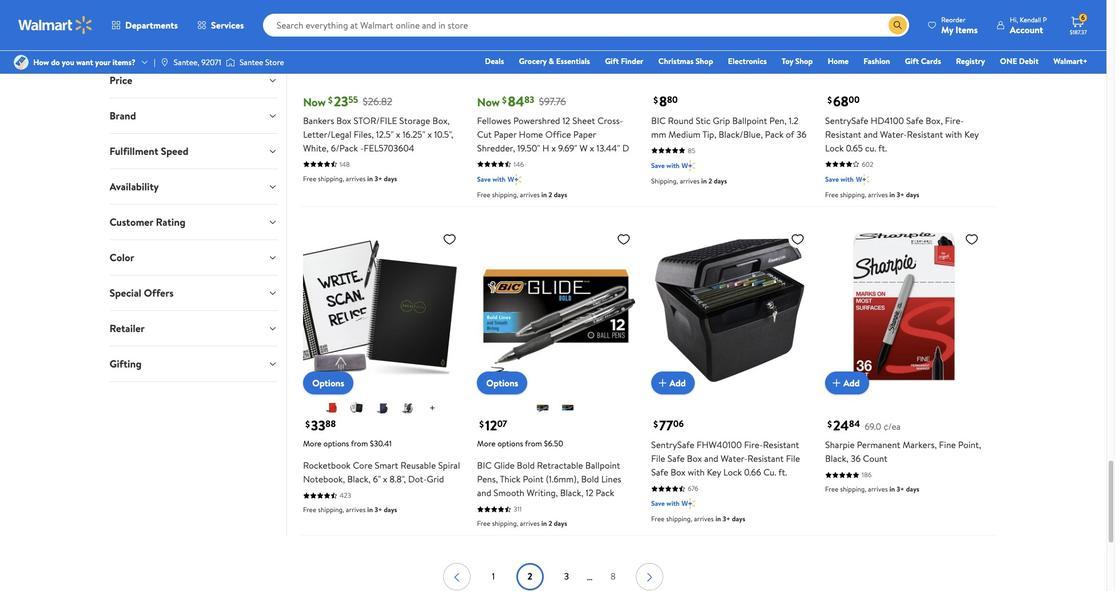 Task type: vqa. For each thing, say whether or not it's contained in the screenshot.
"From" corresponding to From $25.00 Hulu $25 Gift Card eGift Card
no



Task type: describe. For each thing, give the bounding box(es) containing it.
essentials
[[556, 55, 590, 67]]

color tab
[[100, 240, 286, 275]]

0.66
[[744, 466, 761, 479]]

add to favorites list, bic glide bold retractable ballpoint pens, thick point (1.6mm), bold lines and smooth writing, black, 12 pack image
[[617, 232, 631, 246]]

walmart plus image for 77
[[682, 498, 695, 509]]

availability button
[[100, 169, 286, 204]]

electronics link
[[723, 55, 772, 67]]

free shipping, arrives in 3+ days for 77
[[651, 514, 745, 524]]

$ 24 84 69.0 ¢/ea sharpie permanent markers, fine point, black, 36 count
[[825, 416, 981, 465]]

23
[[334, 91, 348, 111]]

from for 12
[[525, 438, 542, 449]]

2 file from the left
[[786, 452, 800, 465]]

bankers
[[303, 114, 334, 127]]

cards
[[921, 55, 941, 67]]

0.65
[[846, 142, 863, 154]]

84 for 24
[[849, 418, 860, 430]]

add button for $26.82
[[303, 47, 347, 70]]

gift for gift cards
[[905, 55, 919, 67]]

shipping, down 148
[[318, 174, 344, 183]]

add button for 77
[[651, 372, 695, 395]]

602
[[862, 159, 873, 169]]

save for $97.76
[[477, 174, 491, 184]]

arrives down 602
[[868, 190, 888, 199]]

x right w
[[590, 142, 594, 154]]

fashion
[[864, 55, 890, 67]]

add for 8
[[669, 52, 686, 65]]

36 inside bic round stic grip ballpoint pen, 1.2 mm medium tip, black/blue, pack of 36
[[796, 128, 807, 140]]

00
[[849, 93, 860, 106]]

how do you want your items?
[[33, 57, 136, 68]]

add for $26.82
[[321, 52, 338, 65]]

walmart+ link
[[1048, 55, 1093, 67]]

black, inside $ 24 84 69.0 ¢/ea sharpie permanent markers, fine point, black, 36 count
[[825, 452, 848, 465]]

and inside sentrysafe hd4100 safe box, fire- resistant and water-resistant with key lock 0.65 cu. ft.
[[864, 128, 878, 140]]

key inside sentrysafe hd4100 safe box, fire- resistant and water-resistant with key lock 0.65 cu. ft.
[[964, 128, 979, 140]]

more for 33
[[303, 438, 321, 449]]

676
[[688, 484, 698, 493]]

safe inside sentrysafe hd4100 safe box, fire- resistant and water-resistant with key lock 0.65 cu. ft.
[[906, 114, 923, 127]]

now $ 23 55 $26.82 bankers box stor/file storage box, letter/legal files, 12.5" x 16.25" x 10.5", white, 6/pack -fel5703604
[[303, 91, 453, 154]]

of
[[786, 128, 794, 140]]

tip,
[[702, 128, 716, 140]]

sharpie
[[825, 439, 855, 451]]

options for 33
[[323, 438, 349, 449]]

$ 12 07
[[479, 416, 507, 435]]

now for 23
[[303, 94, 326, 110]]

options link for 33
[[303, 372, 353, 395]]

walmart plus image for 68
[[856, 174, 869, 185]]

$ 77 06
[[653, 416, 684, 435]]

options for 33
[[312, 377, 344, 389]]

next page image
[[643, 568, 657, 587]]

add button for $97.76
[[477, 47, 521, 70]]

fulfillment speed button
[[100, 134, 286, 169]]

12 inside bic glide bold retractable ballpoint pens, thick point (1.6mm), bold lines and smooth writing, black, 12 pack
[[586, 487, 593, 499]]

free for 12
[[477, 519, 490, 528]]

2 paper from the left
[[573, 128, 596, 140]]

fulfillment speed
[[110, 144, 189, 158]]

2 down h
[[549, 190, 552, 199]]

shipping, for $97.76
[[492, 190, 518, 199]]

grocery & essentials
[[519, 55, 590, 67]]

Walmart Site-Wide search field
[[263, 14, 909, 37]]

options for 12
[[486, 377, 518, 389]]

gifting tab
[[100, 346, 286, 381]]

$ inside now $ 84 83 $97.76 fellowes powershred 12 sheet cross- cut paper home office paper shredder, 19.50" h x 9.69" w x 13.44" d
[[502, 94, 507, 106]]

price tab
[[100, 63, 286, 98]]

88
[[325, 418, 336, 430]]

2 right "shipping," at the top of the page
[[708, 176, 712, 186]]

gifting
[[110, 357, 142, 371]]

add to cart image for 8
[[656, 52, 669, 66]]

storage
[[399, 114, 430, 127]]

home inside now $ 84 83 $97.76 fellowes powershred 12 sheet cross- cut paper home office paper shredder, 19.50" h x 9.69" w x 13.44" d
[[519, 128, 543, 140]]

w
[[580, 142, 588, 154]]

santee, 92071
[[174, 57, 221, 68]]

6
[[1081, 13, 1085, 22]]

previous page image
[[450, 568, 464, 587]]

offers
[[144, 286, 174, 300]]

-
[[360, 142, 364, 154]]

1 vertical spatial 8
[[611, 570, 616, 583]]

10.5",
[[434, 128, 453, 140]]

shipping, for 12
[[492, 519, 518, 528]]

$30.41
[[370, 438, 392, 449]]

and inside sentrysafe fhw40100 fire-resistant file safe box and water-resistant file safe box with key lock 0.66 cu. ft.
[[704, 452, 718, 465]]

6 $187.37
[[1070, 13, 1087, 36]]

p
[[1043, 15, 1047, 24]]

1 vertical spatial 12
[[485, 416, 497, 435]]

rating
[[156, 215, 185, 229]]

fulfillment
[[110, 144, 158, 158]]

148
[[340, 159, 350, 169]]

now $ 84 83 $97.76 fellowes powershred 12 sheet cross- cut paper home office paper shredder, 19.50" h x 9.69" w x 13.44" d
[[477, 91, 629, 154]]

06
[[673, 418, 684, 430]]

free for 77
[[651, 514, 664, 524]]

ft. inside sentrysafe hd4100 safe box, fire- resistant and water-resistant with key lock 0.65 cu. ft.
[[878, 142, 887, 154]]

point,
[[958, 439, 981, 451]]

mm
[[651, 128, 666, 140]]

&
[[549, 55, 554, 67]]

toy
[[782, 55, 793, 67]]

83
[[524, 93, 534, 106]]

with for $97.76
[[492, 174, 506, 184]]

items?
[[112, 57, 136, 68]]

christmas
[[658, 55, 694, 67]]

fhw40100
[[697, 439, 742, 451]]

shipping, down '186'
[[840, 484, 866, 494]]

save with for 77
[[651, 499, 680, 508]]

more options from $30.41
[[303, 438, 392, 449]]

price button
[[100, 63, 286, 98]]

services button
[[188, 11, 254, 39]]

special offers tab
[[100, 275, 286, 310]]

x left 10.5",
[[428, 128, 432, 140]]

blue image
[[561, 401, 575, 415]]

santee store
[[240, 57, 284, 68]]

55
[[348, 93, 358, 106]]

retailer button
[[100, 311, 286, 346]]

round
[[668, 114, 694, 127]]

add button for 69.0 ¢/ea
[[825, 372, 869, 395]]

$ for 8
[[653, 94, 658, 106]]

options link for 12
[[477, 372, 527, 395]]

$ for 12
[[479, 418, 484, 431]]

$ 33 88
[[305, 416, 336, 435]]

registry
[[956, 55, 985, 67]]

 image for santee, 92071
[[160, 58, 169, 67]]

black, inside "rocketbook core smart reusable spiral notebook, black, 6" x 8.8", dot-grid"
[[347, 473, 371, 485]]

lock inside sentrysafe hd4100 safe box, fire- resistant and water-resistant with key lock 0.65 cu. ft.
[[825, 142, 844, 154]]

your
[[95, 57, 111, 68]]

add to favorites list, sharpie permanent markers, fine point, black, 36 count image
[[965, 232, 979, 246]]

Search search field
[[263, 14, 909, 37]]

christmas shop link
[[653, 55, 718, 67]]

customer rating tab
[[100, 205, 286, 239]]

water- inside sentrysafe fhw40100 fire-resistant file safe box and water-resistant file safe box with key lock 0.66 cu. ft.
[[721, 452, 748, 465]]

sentrysafe for 68
[[825, 114, 868, 127]]

glide
[[494, 459, 515, 472]]

1 link
[[480, 563, 507, 591]]

fellowes powershred 12 sheet cross-cut paper home office paper shredder, 19.50" h x 9.69" w x 13.44" d image
[[477, 0, 635, 61]]

special
[[110, 286, 141, 300]]

sentrysafe fhw40100 fire-resistant file safe box and water-resistant file safe box with key lock 0.66 cu. ft. image
[[651, 227, 809, 385]]

arrives down 311
[[520, 519, 540, 528]]

1 black image from the left
[[350, 401, 363, 415]]

with for 8
[[666, 160, 680, 170]]

add to cart image for $26.82
[[308, 52, 321, 66]]

box for fire-
[[687, 452, 702, 465]]

special offers button
[[100, 275, 286, 310]]

search icon image
[[893, 21, 902, 30]]

point
[[523, 473, 544, 485]]

0 vertical spatial home
[[828, 55, 849, 67]]

12 inside now $ 84 83 $97.76 fellowes powershred 12 sheet cross- cut paper home office paper shredder, 19.50" h x 9.69" w x 13.44" d
[[562, 114, 570, 127]]

12.5"
[[376, 128, 394, 140]]

add to cart image for 68
[[830, 52, 843, 66]]

bic for bic glide bold retractable ballpoint pens, thick point (1.6mm), bold lines and smooth writing, black, 12 pack
[[477, 459, 492, 472]]

deals
[[485, 55, 504, 67]]

pens,
[[477, 473, 498, 485]]

9.69"
[[558, 142, 577, 154]]

cu.
[[763, 466, 776, 479]]

shipping, for 33
[[318, 505, 344, 515]]

bic round stic grip ballpoint pen, 1.2 mm medium tip, black/blue, pack of 36
[[651, 114, 807, 140]]

+
[[429, 401, 435, 415]]

options for 12
[[497, 438, 523, 449]]

free shipping, arrives in 3+ days down '186'
[[825, 484, 919, 494]]

add button for 8
[[651, 47, 695, 70]]

key inside sentrysafe fhw40100 fire-resistant file safe box and water-resistant file safe box with key lock 0.66 cu. ft.
[[707, 466, 721, 479]]

bankers box stor/file storage box, letter/legal files, 12.5" x 16.25" x 10.5", white, 6/pack -fel5703604 image
[[303, 0, 461, 61]]

save for 77
[[651, 499, 665, 508]]

more for 12
[[477, 438, 496, 449]]

store
[[265, 57, 284, 68]]

d
[[622, 142, 629, 154]]

want
[[76, 57, 93, 68]]

3+ for 68
[[897, 190, 904, 199]]

brand button
[[100, 98, 286, 133]]

christmas shop
[[658, 55, 713, 67]]

arrives down 146 at top left
[[520, 190, 540, 199]]

|
[[154, 57, 155, 68]]

writing,
[[527, 487, 558, 499]]

gift finder
[[605, 55, 643, 67]]



Task type: locate. For each thing, give the bounding box(es) containing it.
and up cu.
[[864, 128, 878, 140]]

1 vertical spatial black,
[[347, 473, 371, 485]]

1 shop from the left
[[696, 55, 713, 67]]

$26.82
[[363, 95, 392, 109]]

2 vertical spatial and
[[477, 487, 491, 499]]

free shipping, arrives in 3+ days for 68
[[825, 190, 919, 199]]

1 vertical spatial lock
[[723, 466, 742, 479]]

bic round stic grip ballpoint pen, 1.2 mm medium tip, black/blue, pack of 36 image
[[651, 0, 809, 61]]

2 from from the left
[[525, 438, 542, 449]]

more
[[303, 438, 321, 449], [477, 438, 496, 449]]

0 horizontal spatial 12
[[485, 416, 497, 435]]

retailer tab
[[100, 311, 286, 346]]

1 horizontal spatial options
[[497, 438, 523, 449]]

2 horizontal spatial add to cart image
[[830, 376, 843, 390]]

walmart plus image down 602
[[856, 174, 869, 185]]

add button up 80
[[651, 47, 695, 70]]

pack inside bic round stic grip ballpoint pen, 1.2 mm medium tip, black/blue, pack of 36
[[765, 128, 784, 140]]

shop right the christmas
[[696, 55, 713, 67]]

0 vertical spatial lock
[[825, 142, 844, 154]]

water- down the hd4100
[[880, 128, 907, 140]]

black image left blue icon
[[350, 401, 363, 415]]

1 file from the left
[[651, 452, 665, 465]]

ft. right cu.
[[878, 142, 887, 154]]

1 box, from the left
[[432, 114, 450, 127]]

free shipping, arrives in 3+ days down 148
[[303, 174, 397, 183]]

black, down sharpie
[[825, 452, 848, 465]]

home
[[828, 55, 849, 67], [519, 128, 543, 140]]

0 vertical spatial box
[[336, 114, 351, 127]]

1 horizontal spatial paper
[[573, 128, 596, 140]]

1 vertical spatial 84
[[849, 418, 860, 430]]

free for 33
[[303, 505, 316, 515]]

arrives down 148
[[346, 174, 366, 183]]

add to cart image
[[308, 52, 321, 66], [656, 52, 669, 66], [830, 376, 843, 390]]

1 paper from the left
[[494, 128, 517, 140]]

gift for gift finder
[[605, 55, 619, 67]]

black, down (1.6mm),
[[560, 487, 583, 499]]

1 horizontal spatial more
[[477, 438, 496, 449]]

+ button
[[420, 399, 445, 417]]

reorder my items
[[941, 15, 978, 36]]

and down pens,
[[477, 487, 491, 499]]

water- inside sentrysafe hd4100 safe box, fire- resistant and water-resistant with key lock 0.65 cu. ft.
[[880, 128, 907, 140]]

gift cards link
[[900, 55, 946, 67]]

gift cards
[[905, 55, 941, 67]]

black image
[[350, 401, 363, 415], [536, 401, 550, 415]]

from left "$6.50"
[[525, 438, 542, 449]]

0 horizontal spatial add to cart image
[[482, 52, 495, 66]]

box, up 10.5",
[[432, 114, 450, 127]]

add to favorites list, rocketbook core smart reusable spiral notebook, black, 6" x 8.8", dot-grid image
[[443, 232, 456, 246]]

pen,
[[769, 114, 787, 127]]

bic up the mm
[[651, 114, 666, 127]]

more options from $6.50
[[477, 438, 563, 449]]

1 options from the left
[[312, 377, 344, 389]]

now inside now $ 84 83 $97.76 fellowes powershred 12 sheet cross- cut paper home office paper shredder, 19.50" h x 9.69" w x 13.44" d
[[477, 94, 500, 110]]

 image right 92071
[[226, 57, 235, 68]]

pack inside bic glide bold retractable ballpoint pens, thick point (1.6mm), bold lines and smooth writing, black, 12 pack
[[596, 487, 614, 499]]

x inside "rocketbook core smart reusable spiral notebook, black, 6" x 8.8", dot-grid"
[[383, 473, 387, 485]]

1 vertical spatial free shipping, arrives in 2 days
[[477, 519, 567, 528]]

tab
[[100, 27, 286, 62]]

1 horizontal spatial sentrysafe
[[825, 114, 868, 127]]

2 gift from the left
[[905, 55, 919, 67]]

fire- inside sentrysafe fhw40100 fire-resistant file safe box and water-resistant file safe box with key lock 0.66 cu. ft.
[[744, 439, 763, 451]]

0 horizontal spatial paper
[[494, 128, 517, 140]]

in
[[367, 174, 373, 183], [701, 176, 707, 186], [541, 190, 547, 199], [889, 190, 895, 199], [889, 484, 895, 494], [367, 505, 373, 515], [715, 514, 721, 524], [541, 519, 547, 528]]

1 vertical spatial pack
[[596, 487, 614, 499]]

free shipping, arrives in 3+ days down 602
[[825, 190, 919, 199]]

save with for 68
[[825, 174, 854, 184]]

walmart plus image down 146 at top left
[[508, 174, 521, 185]]

12 up office
[[562, 114, 570, 127]]

add button left &
[[477, 47, 521, 70]]

black/blue,
[[719, 128, 763, 140]]

sentrysafe hd4100 safe box, fire- resistant and water-resistant with key lock 0.65 cu. ft.
[[825, 114, 979, 154]]

1 options from the left
[[323, 438, 349, 449]]

box, right the hd4100
[[926, 114, 943, 127]]

84 for $
[[508, 91, 524, 111]]

1 vertical spatial and
[[704, 452, 718, 465]]

home left fashion link
[[828, 55, 849, 67]]

0 horizontal spatial add to cart image
[[308, 52, 321, 66]]

0 vertical spatial sentrysafe
[[825, 114, 868, 127]]

rocketbook core smart reusable spiral notebook, black, 6" x 8.8", dot-grid image
[[303, 227, 461, 385]]

add to cart image for 77
[[656, 376, 669, 390]]

1 horizontal spatial 84
[[849, 418, 860, 430]]

bic glide bold retractable ballpoint pens, thick point (1.6mm), bold lines and smooth writing, black, 12 pack image
[[477, 227, 635, 385]]

0 horizontal spatial more
[[303, 438, 321, 449]]

water-
[[880, 128, 907, 140], [721, 452, 748, 465]]

shipping, down 146 at top left
[[492, 190, 518, 199]]

 image
[[226, 57, 235, 68], [160, 58, 169, 67]]

account
[[1010, 23, 1043, 36]]

8.8",
[[390, 473, 406, 485]]

shop for toy shop
[[795, 55, 813, 67]]

sentrysafe inside sentrysafe fhw40100 fire-resistant file safe box and water-resistant file safe box with key lock 0.66 cu. ft.
[[651, 439, 694, 451]]

$ left 80
[[653, 94, 658, 106]]

2 horizontal spatial and
[[864, 128, 878, 140]]

sheet
[[572, 114, 595, 127]]

1 options link from the left
[[303, 372, 353, 395]]

walmart plus image
[[682, 160, 695, 171], [508, 174, 521, 185]]

0 vertical spatial 12
[[562, 114, 570, 127]]

2 vertical spatial safe
[[651, 466, 668, 479]]

options link up '07' at the left
[[477, 372, 527, 395]]

grip
[[713, 114, 730, 127]]

options up atomic red icon
[[312, 377, 344, 389]]

add up 24
[[843, 377, 860, 389]]

1 horizontal spatial 36
[[851, 452, 861, 465]]

0 horizontal spatial home
[[519, 128, 543, 140]]

$ for 24
[[827, 418, 832, 431]]

$ left 23
[[328, 94, 333, 106]]

1 horizontal spatial box
[[671, 466, 686, 479]]

0 vertical spatial fire-
[[945, 114, 964, 127]]

92071
[[201, 57, 221, 68]]

add for 77
[[669, 377, 686, 389]]

$6.50
[[544, 438, 563, 449]]

walmart plus image
[[856, 174, 869, 185], [682, 498, 695, 509]]

1 vertical spatial fire-
[[744, 439, 763, 451]]

69.0
[[865, 420, 881, 433]]

0 horizontal spatial box,
[[432, 114, 450, 127]]

arrives down 676
[[694, 514, 714, 524]]

$ inside $ 33 88
[[305, 418, 310, 431]]

1 vertical spatial ballpoint
[[585, 459, 620, 472]]

add to cart image for $97.76
[[482, 52, 495, 66]]

bold
[[517, 459, 535, 472], [581, 473, 599, 485]]

free shipping, arrives in 2 days for 12
[[477, 519, 567, 528]]

walmart plus image up shipping, arrives in 2 days
[[682, 160, 695, 171]]

0 horizontal spatial gift
[[605, 55, 619, 67]]

free shipping, arrives in 3+ days down the 423
[[303, 505, 397, 515]]

lines
[[601, 473, 621, 485]]

36
[[796, 128, 807, 140], [851, 452, 861, 465]]

1 vertical spatial safe
[[668, 452, 685, 465]]

options down '07' at the left
[[497, 438, 523, 449]]

0 horizontal spatial black image
[[350, 401, 363, 415]]

16.25"
[[402, 128, 425, 140]]

free for 68
[[825, 190, 839, 199]]

special offers
[[110, 286, 174, 300]]

ft. right "cu."
[[778, 466, 787, 479]]

save for 8
[[651, 160, 665, 170]]

safe right the hd4100
[[906, 114, 923, 127]]

$187.37
[[1070, 28, 1087, 36]]

0 horizontal spatial ballpoint
[[585, 459, 620, 472]]

0 vertical spatial ft.
[[878, 142, 887, 154]]

ballpoint inside bic glide bold retractable ballpoint pens, thick point (1.6mm), bold lines and smooth writing, black, 12 pack
[[585, 459, 620, 472]]

save with for 8
[[651, 160, 680, 170]]

0 horizontal spatial lock
[[723, 466, 742, 479]]

1 horizontal spatial 12
[[562, 114, 570, 127]]

one debit
[[1000, 55, 1039, 67]]

box down $ 77 06
[[671, 466, 686, 479]]

1 horizontal spatial ballpoint
[[732, 114, 767, 127]]

$ inside $ 8 80
[[653, 94, 658, 106]]

fulfillment speed tab
[[100, 134, 286, 169]]

from left $30.41
[[351, 438, 368, 449]]

registry link
[[951, 55, 990, 67]]

add to favorites list, sentrysafe fhw40100 fire-resistant file safe box and water-resistant file safe box with key lock 0.66 cu. ft. image
[[791, 232, 805, 246]]

1 vertical spatial walmart plus image
[[508, 174, 521, 185]]

with inside sentrysafe fhw40100 fire-resistant file safe box and water-resistant file safe box with key lock 0.66 cu. ft.
[[688, 466, 705, 479]]

2 vertical spatial 12
[[586, 487, 593, 499]]

$ left '07' at the left
[[479, 418, 484, 431]]

84 up powershred
[[508, 91, 524, 111]]

save
[[651, 160, 665, 170], [477, 174, 491, 184], [825, 174, 839, 184], [651, 499, 665, 508]]

add button up 23
[[303, 47, 347, 70]]

add to cart image right finder
[[656, 52, 669, 66]]

1 horizontal spatial ft.
[[878, 142, 887, 154]]

0 horizontal spatial  image
[[160, 58, 169, 67]]

shipping, down 676
[[666, 514, 692, 524]]

bic
[[651, 114, 666, 127], [477, 459, 492, 472]]

$ for 77
[[653, 418, 658, 431]]

$ inside $ 68 00
[[827, 94, 832, 106]]

availability
[[110, 179, 159, 194]]

2 vertical spatial black,
[[560, 487, 583, 499]]

6/pack
[[331, 142, 358, 154]]

ballpoint up "lines"
[[585, 459, 620, 472]]

sentrysafe inside sentrysafe hd4100 safe box, fire- resistant and water-resistant with key lock 0.65 cu. ft.
[[825, 114, 868, 127]]

departments button
[[102, 11, 188, 39]]

1 horizontal spatial shop
[[795, 55, 813, 67]]

pack down "lines"
[[596, 487, 614, 499]]

sentrysafe down $ 68 00
[[825, 114, 868, 127]]

0 vertical spatial key
[[964, 128, 979, 140]]

1 free shipping, arrives in 2 days from the top
[[477, 190, 567, 199]]

0 horizontal spatial file
[[651, 452, 665, 465]]

0 vertical spatial safe
[[906, 114, 923, 127]]

2 horizontal spatial add to cart image
[[830, 52, 843, 66]]

0 horizontal spatial walmart plus image
[[682, 498, 695, 509]]

0 horizontal spatial and
[[477, 487, 491, 499]]

add up 23
[[321, 52, 338, 65]]

add button up 00
[[825, 47, 869, 70]]

ballpoint up the black/blue, at the top
[[732, 114, 767, 127]]

santee
[[240, 57, 263, 68]]

sentrysafe hd4100 safe box, fire-resistant and water-resistant with key lock 0.65 cu. ft. image
[[825, 0, 983, 61]]

12
[[562, 114, 570, 127], [485, 416, 497, 435], [586, 487, 593, 499]]

departments
[[125, 19, 178, 31]]

add to cart image up 77
[[656, 376, 669, 390]]

1 horizontal spatial key
[[964, 128, 979, 140]]

1 horizontal spatial pack
[[765, 128, 784, 140]]

0 vertical spatial water-
[[880, 128, 907, 140]]

0 horizontal spatial options link
[[303, 372, 353, 395]]

1 vertical spatial bold
[[581, 473, 599, 485]]

1 horizontal spatial add to cart image
[[656, 376, 669, 390]]

arrives down '186'
[[868, 484, 888, 494]]

shipping, arrives in 2 days
[[651, 176, 727, 186]]

3 link
[[553, 563, 580, 591]]

add to cart image right toy shop
[[830, 52, 843, 66]]

fire- inside sentrysafe hd4100 safe box, fire- resistant and water-resistant with key lock 0.65 cu. ft.
[[945, 114, 964, 127]]

2 now from the left
[[477, 94, 500, 110]]

add
[[321, 52, 338, 65], [495, 52, 512, 65], [669, 52, 686, 65], [843, 52, 860, 65], [669, 377, 686, 389], [843, 377, 860, 389]]

customer rating
[[110, 215, 185, 229]]

12 up more options from $6.50 on the bottom
[[485, 416, 497, 435]]

0 horizontal spatial box
[[336, 114, 351, 127]]

bic for bic round stic grip ballpoint pen, 1.2 mm medium tip, black/blue, pack of 36
[[651, 114, 666, 127]]

8 up the mm
[[659, 91, 667, 111]]

now inside now $ 23 55 $26.82 bankers box stor/file storage box, letter/legal files, 12.5" x 16.25" x 10.5", white, 6/pack -fel5703604
[[303, 94, 326, 110]]

bic inside bic round stic grip ballpoint pen, 1.2 mm medium tip, black/blue, pack of 36
[[651, 114, 666, 127]]

with for 68
[[841, 174, 854, 184]]

save with for $97.76
[[477, 174, 506, 184]]

free shipping, arrives in 2 days for $97.76
[[477, 190, 567, 199]]

 image
[[14, 55, 29, 70]]

1 vertical spatial key
[[707, 466, 721, 479]]

bold left "lines"
[[581, 473, 599, 485]]

free shipping, arrives in 3+ days for 33
[[303, 505, 397, 515]]

1 more from the left
[[303, 438, 321, 449]]

85
[[688, 146, 695, 155]]

fel5703604
[[364, 142, 414, 154]]

black, inside bic glide bold retractable ballpoint pens, thick point (1.6mm), bold lines and smooth writing, black, 12 pack
[[560, 487, 583, 499]]

fashion link
[[858, 55, 895, 67]]

2 down writing,
[[549, 519, 552, 528]]

$ for 68
[[827, 94, 832, 106]]

safe down $ 77 06
[[668, 452, 685, 465]]

now up "bankers"
[[303, 94, 326, 110]]

blue image
[[375, 401, 389, 415]]

box for 23
[[336, 114, 351, 127]]

1 horizontal spatial home
[[828, 55, 849, 67]]

0 horizontal spatial water-
[[721, 452, 748, 465]]

ft. inside sentrysafe fhw40100 fire-resistant file safe box and water-resistant file safe box with key lock 0.66 cu. ft.
[[778, 466, 787, 479]]

from for 33
[[351, 438, 368, 449]]

color
[[110, 250, 134, 265]]

walmart image
[[18, 16, 93, 34]]

sentrysafe
[[825, 114, 868, 127], [651, 439, 694, 451]]

shipping, for 68
[[840, 190, 866, 199]]

0 vertical spatial pack
[[765, 128, 784, 140]]

423
[[340, 491, 351, 500]]

free shipping, arrives in 2 days down 146 at top left
[[477, 190, 567, 199]]

walmart plus image for $97.76
[[508, 174, 521, 185]]

one
[[1000, 55, 1017, 67]]

add for 69.0 ¢/ea
[[843, 377, 860, 389]]

electronics
[[728, 55, 767, 67]]

safe down 77
[[651, 466, 668, 479]]

add left fashion
[[843, 52, 860, 65]]

box, inside now $ 23 55 $26.82 bankers box stor/file storage box, letter/legal files, 12.5" x 16.25" x 10.5", white, 6/pack -fel5703604
[[432, 114, 450, 127]]

add button up 06
[[651, 372, 695, 395]]

how
[[33, 57, 49, 68]]

add button for 68
[[825, 47, 869, 70]]

x right h
[[552, 142, 556, 154]]

atomic red image
[[325, 401, 338, 415]]

ballpoint inside bic round stic grip ballpoint pen, 1.2 mm medium tip, black/blue, pack of 36
[[732, 114, 767, 127]]

1 vertical spatial walmart plus image
[[682, 498, 695, 509]]

bold up point
[[517, 459, 535, 472]]

box, inside sentrysafe hd4100 safe box, fire- resistant and water-resistant with key lock 0.65 cu. ft.
[[926, 114, 943, 127]]

spiral
[[438, 459, 460, 472]]

2 black image from the left
[[536, 401, 550, 415]]

2 horizontal spatial black,
[[825, 452, 848, 465]]

2 options from the left
[[486, 377, 518, 389]]

availability tab
[[100, 169, 286, 204]]

0 horizontal spatial bold
[[517, 459, 535, 472]]

0 horizontal spatial now
[[303, 94, 326, 110]]

now for 84
[[477, 94, 500, 110]]

add for 68
[[843, 52, 860, 65]]

2 box, from the left
[[926, 114, 943, 127]]

with for 77
[[666, 499, 680, 508]]

key
[[964, 128, 979, 140], [707, 466, 721, 479]]

0 horizontal spatial walmart plus image
[[508, 174, 521, 185]]

save for 68
[[825, 174, 839, 184]]

add up 80
[[669, 52, 686, 65]]

1 gift from the left
[[605, 55, 619, 67]]

36 left the count
[[851, 452, 861, 465]]

debit
[[1019, 55, 1039, 67]]

0 vertical spatial 8
[[659, 91, 667, 111]]

with inside sentrysafe hd4100 safe box, fire- resistant and water-resistant with key lock 0.65 cu. ft.
[[945, 128, 962, 140]]

rocketbook core smart reusable spiral notebook, black, 6" x 8.8", dot-grid
[[303, 459, 460, 485]]

0 horizontal spatial pack
[[596, 487, 614, 499]]

add to cart image left the grocery
[[482, 52, 495, 66]]

fellowes
[[477, 114, 511, 127]]

2 more from the left
[[477, 438, 496, 449]]

add to cart image for 69.0 ¢/ea
[[830, 376, 843, 390]]

07
[[497, 418, 507, 430]]

from
[[351, 438, 368, 449], [525, 438, 542, 449]]

84 inside now $ 84 83 $97.76 fellowes powershred 12 sheet cross- cut paper home office paper shredder, 19.50" h x 9.69" w x 13.44" d
[[508, 91, 524, 111]]

free for $97.76
[[477, 190, 490, 199]]

1 vertical spatial bic
[[477, 459, 492, 472]]

x right 12.5"
[[396, 128, 400, 140]]

3+ for 33
[[374, 505, 382, 515]]

fire-
[[945, 114, 964, 127], [744, 439, 763, 451]]

0 horizontal spatial options
[[323, 438, 349, 449]]

0 horizontal spatial key
[[707, 466, 721, 479]]

¢/ea
[[883, 420, 901, 433]]

1.2
[[789, 114, 798, 127]]

dot-
[[408, 473, 427, 485]]

free shipping, arrives in 3+ days down 676
[[651, 514, 745, 524]]

options link up atomic red icon
[[303, 372, 353, 395]]

pack down pen,
[[765, 128, 784, 140]]

sharpie permanent markers, fine point, black, 36 count image
[[825, 227, 983, 385]]

hd4100
[[871, 114, 904, 127]]

add up 06
[[669, 377, 686, 389]]

paper up the shredder, at the top of page
[[494, 128, 517, 140]]

shipping, down 311
[[492, 519, 518, 528]]

notebook,
[[303, 473, 345, 485]]

camo image
[[400, 401, 414, 415]]

add button
[[303, 47, 347, 70], [477, 47, 521, 70], [651, 47, 695, 70], [825, 47, 869, 70], [651, 372, 695, 395], [825, 372, 869, 395]]

reusable
[[401, 459, 436, 472]]

$ left 68
[[827, 94, 832, 106]]

grocery & essentials link
[[514, 55, 595, 67]]

2 link
[[516, 563, 544, 591]]

1 horizontal spatial bold
[[581, 473, 599, 485]]

$ inside $ 12 07
[[479, 418, 484, 431]]

smooth
[[493, 487, 524, 499]]

add to cart image right 'store'
[[308, 52, 321, 66]]

shipping, for 77
[[666, 514, 692, 524]]

 image right the |
[[160, 58, 169, 67]]

bic up pens,
[[477, 459, 492, 472]]

one debit link
[[995, 55, 1044, 67]]

0 horizontal spatial sentrysafe
[[651, 439, 694, 451]]

0 horizontal spatial ft.
[[778, 466, 787, 479]]

0 vertical spatial walmart plus image
[[682, 160, 695, 171]]

3+ for 77
[[723, 514, 730, 524]]

gift left finder
[[605, 55, 619, 67]]

arrives right "shipping," at the top of the page
[[680, 176, 700, 186]]

1 horizontal spatial now
[[477, 94, 500, 110]]

x right 6"
[[383, 473, 387, 485]]

2 left 3
[[527, 570, 532, 583]]

$ inside $ 24 84 69.0 ¢/ea sharpie permanent markers, fine point, black, 36 count
[[827, 418, 832, 431]]

home up '19.50"' on the top left of page
[[519, 128, 543, 140]]

0 horizontal spatial from
[[351, 438, 368, 449]]

36 inside $ 24 84 69.0 ¢/ea sharpie permanent markers, fine point, black, 36 count
[[851, 452, 861, 465]]

shop right toy at the right of the page
[[795, 55, 813, 67]]

walmart plus image down 676
[[682, 498, 695, 509]]

36 right the "of" at the right
[[796, 128, 807, 140]]

shipping, down the 423
[[318, 505, 344, 515]]

free shipping, arrives in 3+ days
[[303, 174, 397, 183], [825, 190, 919, 199], [825, 484, 919, 494], [303, 505, 397, 515], [651, 514, 745, 524]]

2 options from the left
[[497, 438, 523, 449]]

letter/legal
[[303, 128, 351, 140]]

1 horizontal spatial fire-
[[945, 114, 964, 127]]

1 horizontal spatial 8
[[659, 91, 667, 111]]

black image left blue image
[[536, 401, 550, 415]]

shop for christmas shop
[[696, 55, 713, 67]]

$ 8 80
[[653, 91, 678, 111]]

add to cart image
[[482, 52, 495, 66], [830, 52, 843, 66], [656, 376, 669, 390]]

2 horizontal spatial box
[[687, 452, 702, 465]]

$ for 33
[[305, 418, 310, 431]]

permanent
[[857, 439, 900, 451]]

1 from from the left
[[351, 438, 368, 449]]

paper down sheet
[[573, 128, 596, 140]]

0 vertical spatial bold
[[517, 459, 535, 472]]

2 free shipping, arrives in 2 days from the top
[[477, 519, 567, 528]]

add left the grocery
[[495, 52, 512, 65]]

options link
[[303, 372, 353, 395], [477, 372, 527, 395]]

brand tab
[[100, 98, 286, 133]]

$ inside now $ 23 55 $26.82 bankers box stor/file storage box, letter/legal files, 12.5" x 16.25" x 10.5", white, 6/pack -fel5703604
[[328, 94, 333, 106]]

1 vertical spatial 36
[[851, 452, 861, 465]]

bic glide bold retractable ballpoint pens, thick point (1.6mm), bold lines and smooth writing, black, 12 pack
[[477, 459, 621, 499]]

1 horizontal spatial from
[[525, 438, 542, 449]]

311
[[514, 504, 522, 514]]

$ inside $ 77 06
[[653, 418, 658, 431]]

1 horizontal spatial walmart plus image
[[856, 174, 869, 185]]

84 inside $ 24 84 69.0 ¢/ea sharpie permanent markers, fine point, black, 36 count
[[849, 418, 860, 430]]

8 right ...
[[611, 570, 616, 583]]

1 horizontal spatial  image
[[226, 57, 235, 68]]

2 vertical spatial box
[[671, 466, 686, 479]]

1 vertical spatial home
[[519, 128, 543, 140]]

0 vertical spatial free shipping, arrives in 2 days
[[477, 190, 567, 199]]

walmart plus image for 8
[[682, 160, 695, 171]]

0 vertical spatial bic
[[651, 114, 666, 127]]

ballpoint for black/blue,
[[732, 114, 767, 127]]

1 horizontal spatial black image
[[536, 401, 550, 415]]

box inside now $ 23 55 $26.82 bankers box stor/file storage box, letter/legal files, 12.5" x 16.25" x 10.5", white, 6/pack -fel5703604
[[336, 114, 351, 127]]

shipping, down 602
[[840, 190, 866, 199]]

1 vertical spatial sentrysafe
[[651, 439, 694, 451]]

bic inside bic glide bold retractable ballpoint pens, thick point (1.6mm), bold lines and smooth writing, black, 12 pack
[[477, 459, 492, 472]]

and inside bic glide bold retractable ballpoint pens, thick point (1.6mm), bold lines and smooth writing, black, 12 pack
[[477, 487, 491, 499]]

$ left 77
[[653, 418, 658, 431]]

68
[[833, 91, 849, 111]]

0 vertical spatial 84
[[508, 91, 524, 111]]

box down 23
[[336, 114, 351, 127]]

smart
[[375, 459, 398, 472]]

0 horizontal spatial fire-
[[744, 439, 763, 451]]

free shipping, arrives in 2 days
[[477, 190, 567, 199], [477, 519, 567, 528]]

water- down 'fhw40100'
[[721, 452, 748, 465]]

arrives down the 423
[[346, 505, 366, 515]]

77
[[659, 416, 673, 435]]

ballpoint for lines
[[585, 459, 620, 472]]

2 shop from the left
[[795, 55, 813, 67]]

2 options link from the left
[[477, 372, 527, 395]]

1 now from the left
[[303, 94, 326, 110]]

box
[[336, 114, 351, 127], [687, 452, 702, 465], [671, 466, 686, 479]]

1 horizontal spatial box,
[[926, 114, 943, 127]]

24
[[833, 416, 849, 435]]

$ up fellowes
[[502, 94, 507, 106]]

0 horizontal spatial 8
[[611, 570, 616, 583]]

finder
[[621, 55, 643, 67]]

lock inside sentrysafe fhw40100 fire-resistant file safe box and water-resistant file safe box with key lock 0.66 cu. ft.
[[723, 466, 742, 479]]

sentrysafe for 77
[[651, 439, 694, 451]]

add for $97.76
[[495, 52, 512, 65]]

1 vertical spatial box
[[687, 452, 702, 465]]

black, down core
[[347, 473, 371, 485]]

files,
[[354, 128, 374, 140]]

 image for santee store
[[226, 57, 235, 68]]



